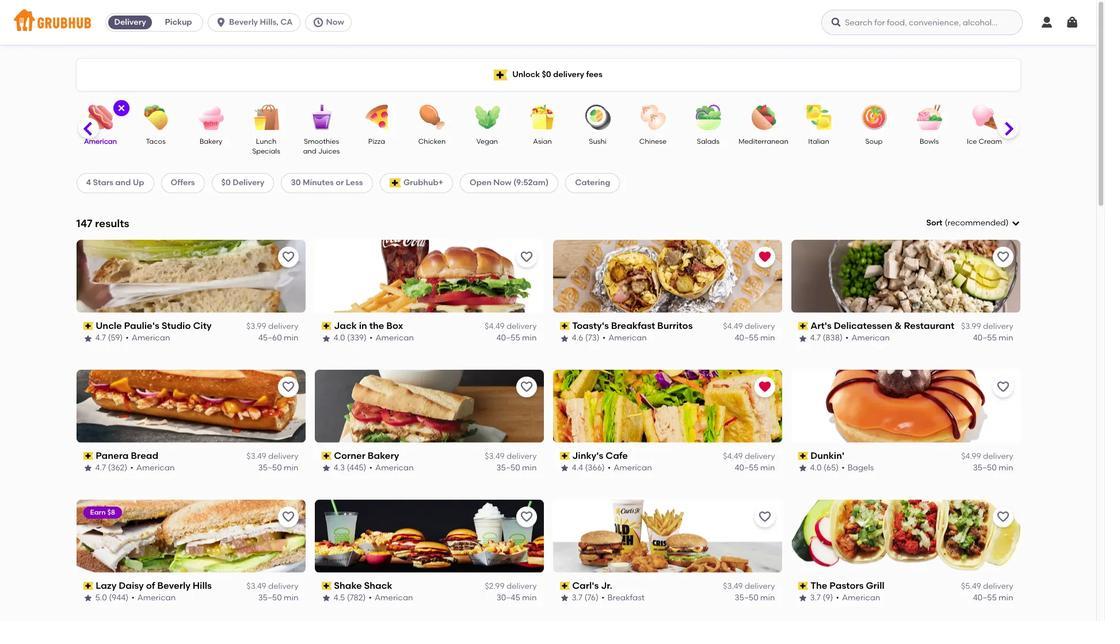 Task type: vqa. For each thing, say whether or not it's contained in the screenshot.


Task type: locate. For each thing, give the bounding box(es) containing it.
and
[[303, 148, 317, 156], [115, 178, 131, 188]]

delivery for lazy daisy of beverly hills
[[268, 582, 299, 592]]

american down toasty's breakfast burritos
[[609, 334, 647, 343]]

4.7 (59)
[[95, 334, 123, 343]]

none field containing sort
[[927, 218, 1020, 229]]

american for shake shack
[[375, 594, 413, 603]]

delivery for corner bakery
[[507, 452, 537, 462]]

save this restaurant image for &
[[996, 250, 1010, 264]]

min for carl's jr.
[[761, 594, 775, 603]]

hills
[[193, 581, 212, 592]]

• right the (59)
[[126, 334, 129, 343]]

• american for daisy
[[131, 594, 176, 603]]

4 stars and up
[[86, 178, 144, 188]]

0 horizontal spatial now
[[326, 17, 344, 27]]

subscription pass image left the shake
[[322, 583, 332, 591]]

star icon image for toasty's breakfast burritos
[[560, 334, 569, 343]]

2 $3.99 from the left
[[961, 322, 981, 332]]

and left the up in the left top of the page
[[115, 178, 131, 188]]

vegan
[[477, 138, 498, 146]]

1 vertical spatial saved restaurant button
[[754, 377, 775, 398]]

• american down toasty's breakfast burritos
[[603, 334, 647, 343]]

subscription pass image for jack in the box
[[322, 322, 332, 330]]

• american down delicatessen on the bottom of page
[[846, 334, 890, 343]]

1 $3.99 from the left
[[246, 322, 266, 332]]

0 vertical spatial svg image
[[215, 17, 227, 28]]

lazy daisy of beverly hills logo image
[[76, 500, 305, 573]]

save this restaurant image for uncle paulie's studio city
[[281, 250, 295, 264]]

min for lazy daisy of beverly hills
[[284, 594, 299, 603]]

1 vertical spatial saved restaurant image
[[758, 380, 772, 394]]

specials
[[252, 148, 280, 156]]

$0 right unlock
[[542, 70, 551, 79]]

bakery right corner
[[368, 451, 399, 462]]

beverly inside button
[[229, 17, 258, 27]]

$4.49 for the
[[485, 322, 505, 332]]

star icon image for jinky's cafe
[[560, 464, 569, 473]]

• american for pastors
[[836, 594, 881, 603]]

0 vertical spatial delivery
[[114, 17, 146, 27]]

35–50 min for lazy daisy of beverly hills
[[258, 594, 299, 603]]

1 horizontal spatial $3.99
[[961, 322, 981, 332]]

• breakfast
[[602, 594, 645, 603]]

1 3.7 from the left
[[572, 594, 583, 603]]

3.7 left (9)
[[810, 594, 821, 603]]

$5.49 delivery
[[961, 582, 1014, 592]]

chicken
[[418, 138, 446, 146]]

subscription pass image for toasty's breakfast burritos
[[560, 322, 570, 330]]

4.5 (782)
[[334, 594, 366, 603]]

american for panera bread
[[136, 464, 175, 473]]

min for jinky's cafe
[[761, 464, 775, 473]]

3.7 for carl's jr.
[[572, 594, 583, 603]]

0 vertical spatial bakery
[[200, 138, 222, 146]]

0 horizontal spatial grubhub plus flag logo image
[[390, 179, 401, 188]]

40–55 for jinky's cafe
[[735, 464, 759, 473]]

svg image inside now button
[[312, 17, 324, 28]]

star icon image left the 4.0 (65)
[[798, 464, 807, 473]]

asian image
[[522, 105, 563, 130]]

star icon image left 4.0 (339)
[[322, 334, 331, 343]]

delivery left pickup
[[114, 17, 146, 27]]

american for jack in the box
[[376, 334, 414, 343]]

$3.99 up 45–60
[[246, 322, 266, 332]]

unlock
[[512, 70, 540, 79]]

40–55 min for art's delicatessen & restaurant
[[973, 334, 1014, 343]]

tacos image
[[136, 105, 176, 130]]

$4.49 delivery for burritos
[[723, 322, 775, 332]]

$4.49 delivery
[[485, 322, 537, 332], [723, 322, 775, 332], [723, 452, 775, 462]]

shake
[[334, 581, 362, 592]]

save this restaurant button for uncle paulie's studio city
[[278, 247, 299, 268]]

(76)
[[585, 594, 599, 603]]

1 vertical spatial grubhub plus flag logo image
[[390, 179, 401, 188]]

save this restaurant button for carl's jr.
[[754, 507, 775, 528]]

1 vertical spatial and
[[115, 178, 131, 188]]

4.0 left (65)
[[810, 464, 822, 473]]

• american down the pastors grill
[[836, 594, 881, 603]]

american
[[84, 138, 117, 146], [132, 334, 170, 343], [376, 334, 414, 343], [609, 334, 647, 343], [852, 334, 890, 343], [136, 464, 175, 473], [375, 464, 414, 473], [614, 464, 652, 473], [137, 594, 176, 603], [375, 594, 413, 603], [842, 594, 881, 603]]

• down panera bread
[[130, 464, 133, 473]]

• right '(782)'
[[369, 594, 372, 603]]

save this restaurant button for art's delicatessen & restaurant
[[993, 247, 1014, 268]]

subscription pass image left uncle at left
[[83, 322, 93, 330]]

delivery inside delivery button
[[114, 17, 146, 27]]

subscription pass image left dunkin'
[[798, 452, 808, 461]]

)
[[1006, 218, 1009, 228]]

earn $8
[[90, 509, 115, 517]]

lunch specials
[[252, 138, 280, 156]]

open
[[470, 178, 492, 188]]

$3.99 for art's delicatessen & restaurant
[[961, 322, 981, 332]]

0 vertical spatial 4.0
[[334, 334, 345, 343]]

grubhub+
[[403, 178, 443, 188]]

• american down uncle paulie's studio city
[[126, 334, 170, 343]]

$0 right offers
[[221, 178, 231, 188]]

$4.99
[[962, 452, 981, 462]]

• down the corner bakery
[[369, 464, 373, 473]]

1 horizontal spatial $3.99 delivery
[[961, 322, 1014, 332]]

subscription pass image for the pastors grill
[[798, 583, 808, 591]]

offers
[[171, 178, 195, 188]]

delivery for carl's jr.
[[745, 582, 775, 592]]

restaurant
[[904, 321, 955, 331]]

toasty's
[[572, 321, 609, 331]]

catering
[[575, 178, 610, 188]]

delivery down specials
[[233, 178, 265, 188]]

american down the corner bakery
[[375, 464, 414, 473]]

subscription pass image
[[322, 322, 332, 330], [560, 452, 570, 461], [83, 583, 93, 591], [798, 583, 808, 591]]

american down bread
[[136, 464, 175, 473]]

grubhub plus flag logo image left unlock
[[494, 69, 508, 80]]

lunch
[[256, 138, 276, 146]]

subscription pass image left panera
[[83, 452, 93, 461]]

star icon image left 3.7 (76)
[[560, 594, 569, 604]]

4.7 for panera bread
[[95, 464, 106, 473]]

• american down lazy daisy of beverly hills
[[131, 594, 176, 603]]

breakfast down the jr. in the bottom of the page
[[608, 594, 645, 603]]

american for art's delicatessen & restaurant
[[852, 334, 890, 343]]

1 horizontal spatial 3.7
[[810, 594, 821, 603]]

1 horizontal spatial delivery
[[233, 178, 265, 188]]

1 saved restaurant button from the top
[[754, 247, 775, 268]]

(445)
[[347, 464, 366, 473]]

studio
[[162, 321, 191, 331]]

star icon image left 4.5
[[322, 594, 331, 604]]

$4.49
[[485, 322, 505, 332], [723, 322, 743, 332], [723, 452, 743, 462]]

0 vertical spatial and
[[303, 148, 317, 156]]

asian
[[533, 138, 552, 146]]

star icon image left 4.6
[[560, 334, 569, 343]]

35–50 min for panera bread
[[258, 464, 299, 473]]

• for carl's jr.
[[602, 594, 605, 603]]

star icon image for jack in the box
[[322, 334, 331, 343]]

subscription pass image for shake shack
[[322, 583, 332, 591]]

0 horizontal spatial svg image
[[215, 17, 227, 28]]

and down smoothies
[[303, 148, 317, 156]]

$3.49 for carl's jr.
[[723, 582, 743, 592]]

• american down bread
[[130, 464, 175, 473]]

save this restaurant image for corner bakery
[[520, 380, 533, 394]]

• for panera bread
[[130, 464, 133, 473]]

1 vertical spatial 4.0
[[810, 464, 822, 473]]

4.7
[[95, 334, 106, 343], [810, 334, 821, 343], [95, 464, 106, 473]]

1 vertical spatial bakery
[[368, 451, 399, 462]]

delivery for the pastors grill
[[983, 582, 1014, 592]]

star icon image for shake shack
[[322, 594, 331, 604]]

sort
[[927, 218, 943, 228]]

0 vertical spatial now
[[326, 17, 344, 27]]

shack
[[364, 581, 392, 592]]

subscription pass image left toasty's
[[560, 322, 570, 330]]

$3.49 delivery for lazy daisy of beverly hills
[[247, 582, 299, 592]]

1 horizontal spatial now
[[494, 178, 512, 188]]

1 vertical spatial $0
[[221, 178, 231, 188]]

beverly right of
[[157, 581, 191, 592]]

save this restaurant button for jack in the box
[[516, 247, 537, 268]]

30
[[291, 178, 301, 188]]

40–55
[[497, 334, 520, 343], [735, 334, 759, 343], [973, 334, 997, 343], [735, 464, 759, 473], [973, 594, 997, 603]]

2 3.7 from the left
[[810, 594, 821, 603]]

star icon image left 4.4
[[560, 464, 569, 473]]

american image
[[80, 105, 121, 130]]

beverly left "hills,"
[[229, 17, 258, 27]]

1 vertical spatial svg image
[[1011, 219, 1020, 228]]

• american down the corner bakery
[[369, 464, 414, 473]]

40–55 min for toasty's breakfast burritos
[[735, 334, 775, 343]]

$3.49
[[247, 452, 266, 462], [485, 452, 505, 462], [247, 582, 266, 592], [723, 582, 743, 592]]

ice cream
[[967, 138, 1002, 146]]

• american down cafe
[[608, 464, 652, 473]]

1 saved restaurant image from the top
[[758, 250, 772, 264]]

2 saved restaurant image from the top
[[758, 380, 772, 394]]

grubhub plus flag logo image left grubhub+
[[390, 179, 401, 188]]

• right (838) at the bottom right
[[846, 334, 849, 343]]

0 horizontal spatial $3.99 delivery
[[246, 322, 299, 332]]

4.0 for jack in the box
[[334, 334, 345, 343]]

save this restaurant image
[[281, 250, 295, 264], [281, 380, 295, 394], [520, 380, 533, 394], [281, 510, 295, 524], [758, 510, 772, 524]]

bakery image
[[191, 105, 231, 130]]

4.7 left the (59)
[[95, 334, 106, 343]]

• right (366) in the right bottom of the page
[[608, 464, 611, 473]]

2 $3.99 delivery from the left
[[961, 322, 1014, 332]]

subscription pass image left "carl's"
[[560, 583, 570, 591]]

the pastors grill
[[811, 581, 885, 592]]

now right open
[[494, 178, 512, 188]]

recommended
[[948, 218, 1006, 228]]

jinky's
[[572, 451, 604, 462]]

salads image
[[688, 105, 729, 130]]

delivery for shake shack
[[507, 582, 537, 592]]

None field
[[927, 218, 1020, 229]]

subscription pass image for carl's jr.
[[560, 583, 570, 591]]

saved restaurant image
[[758, 250, 772, 264], [758, 380, 772, 394]]

2 saved restaurant button from the top
[[754, 377, 775, 398]]

star icon image left 4.7 (362)
[[83, 464, 92, 473]]

cafe
[[606, 451, 628, 462]]

chicken image
[[412, 105, 452, 130]]

breakfast left burritos
[[611, 321, 655, 331]]

0 vertical spatial grubhub plus flag logo image
[[494, 69, 508, 80]]

vegan image
[[467, 105, 507, 130]]

shake shack logo image
[[315, 500, 544, 573]]

• down jack in the box
[[370, 334, 373, 343]]

svg image right )
[[1011, 219, 1020, 228]]

uncle
[[96, 321, 122, 331]]

1 vertical spatial delivery
[[233, 178, 265, 188]]

grubhub plus flag logo image
[[494, 69, 508, 80], [390, 179, 401, 188]]

1 horizontal spatial svg image
[[1011, 219, 1020, 228]]

• right (76) at right
[[602, 594, 605, 603]]

4.5
[[334, 594, 345, 603]]

now right ca
[[326, 17, 344, 27]]

(
[[945, 218, 948, 228]]

subscription pass image left corner
[[322, 452, 332, 461]]

• for the pastors grill
[[836, 594, 839, 603]]

italian
[[808, 138, 829, 146]]

subscription pass image left jack
[[322, 322, 332, 330]]

american down shack
[[375, 594, 413, 603]]

american down uncle paulie's studio city
[[132, 334, 170, 343]]

save this restaurant image
[[520, 250, 533, 264], [996, 250, 1010, 264], [996, 380, 1010, 394], [520, 510, 533, 524], [996, 510, 1010, 524]]

sushi image
[[578, 105, 618, 130]]

american down box
[[376, 334, 414, 343]]

1 $3.99 delivery from the left
[[246, 322, 299, 332]]

chinese
[[640, 138, 667, 146]]

results
[[95, 217, 129, 230]]

0 vertical spatial beverly
[[229, 17, 258, 27]]

35–50 for dunkin'
[[973, 464, 997, 473]]

• right (65)
[[842, 464, 845, 473]]

147 results
[[76, 217, 129, 230]]

subscription pass image left 'lazy'
[[83, 583, 93, 591]]

0 vertical spatial $0
[[542, 70, 551, 79]]

star icon image left 4.7 (59)
[[83, 334, 92, 343]]

• american down box
[[370, 334, 414, 343]]

pizza image
[[357, 105, 397, 130]]

40–55 for the pastors grill
[[973, 594, 997, 603]]

subscription pass image left jinky's at the right
[[560, 452, 570, 461]]

0 horizontal spatial 3.7
[[572, 594, 583, 603]]

breakfast for •
[[608, 594, 645, 603]]

star icon image left 4.3
[[322, 464, 331, 473]]

0 horizontal spatial 4.0
[[334, 334, 345, 343]]

saved restaurant button
[[754, 247, 775, 268], [754, 377, 775, 398]]

0 vertical spatial saved restaurant button
[[754, 247, 775, 268]]

1 horizontal spatial beverly
[[229, 17, 258, 27]]

save this restaurant button for the pastors grill
[[993, 507, 1014, 528]]

4.7 for uncle paulie's studio city
[[95, 334, 106, 343]]

4.3
[[334, 464, 345, 473]]

subscription pass image for art's delicatessen & restaurant
[[798, 322, 808, 330]]

star icon image for carl's jr.
[[560, 594, 569, 604]]

corner bakery logo image
[[315, 370, 544, 443]]

american down lazy daisy of beverly hills
[[137, 594, 176, 603]]

$3.99 right restaurant
[[961, 322, 981, 332]]

star icon image left 4.7 (838)
[[798, 334, 807, 343]]

• down daisy
[[131, 594, 135, 603]]

4.0 for dunkin'
[[810, 464, 822, 473]]

• right the (73)
[[603, 334, 606, 343]]

(366)
[[585, 464, 605, 473]]

sort ( recommended )
[[927, 218, 1009, 228]]

1 horizontal spatial 4.0
[[810, 464, 822, 473]]

• american down shack
[[369, 594, 413, 603]]

bread
[[131, 451, 158, 462]]

0 vertical spatial breakfast
[[611, 321, 655, 331]]

3.7 left (76) at right
[[572, 594, 583, 603]]

4.7 for art's delicatessen & restaurant
[[810, 334, 821, 343]]

star icon image
[[83, 334, 92, 343], [322, 334, 331, 343], [560, 334, 569, 343], [798, 334, 807, 343], [83, 464, 92, 473], [322, 464, 331, 473], [560, 464, 569, 473], [798, 464, 807, 473], [83, 594, 92, 604], [322, 594, 331, 604], [560, 594, 569, 604], [798, 594, 807, 604]]

save this restaurant button
[[278, 247, 299, 268], [516, 247, 537, 268], [993, 247, 1014, 268], [278, 377, 299, 398], [516, 377, 537, 398], [993, 377, 1014, 398], [278, 507, 299, 528], [516, 507, 537, 528], [754, 507, 775, 528], [993, 507, 1014, 528]]

• right (9)
[[836, 594, 839, 603]]

star icon image for uncle paulie's studio city
[[83, 334, 92, 343]]

star icon image left 5.0
[[83, 594, 92, 604]]

• american for cafe
[[608, 464, 652, 473]]

1 horizontal spatial grubhub plus flag logo image
[[494, 69, 508, 80]]

american down cafe
[[614, 464, 652, 473]]

svg image left beverly hills, ca
[[215, 17, 227, 28]]

0 vertical spatial saved restaurant image
[[758, 250, 772, 264]]

save this restaurant image for carl's jr.
[[758, 510, 772, 524]]

bakery down bakery image at the top of the page
[[200, 138, 222, 146]]

40–55 min for jinky's cafe
[[735, 464, 775, 473]]

0 horizontal spatial delivery
[[114, 17, 146, 27]]

0 horizontal spatial bakery
[[200, 138, 222, 146]]

american down delicatessen on the bottom of page
[[852, 334, 890, 343]]

beverly hills, ca button
[[208, 13, 305, 32]]

$3.99 delivery
[[246, 322, 299, 332], [961, 322, 1014, 332]]

american down the pastors grill
[[842, 594, 881, 603]]

• for lazy daisy of beverly hills
[[131, 594, 135, 603]]

4.6
[[572, 334, 583, 343]]

delivery for jinky's cafe
[[745, 452, 775, 462]]

carl's jr.
[[572, 581, 612, 592]]

ice
[[967, 138, 977, 146]]

35–50 min
[[258, 464, 299, 473], [497, 464, 537, 473], [973, 464, 1014, 473], [258, 594, 299, 603], [735, 594, 775, 603]]

• american for shack
[[369, 594, 413, 603]]

0 horizontal spatial and
[[115, 178, 131, 188]]

saved restaurant button for jinky's cafe
[[754, 377, 775, 398]]

• for jinky's cafe
[[608, 464, 611, 473]]

1 vertical spatial breakfast
[[608, 594, 645, 603]]

35–50 for panera bread
[[258, 464, 282, 473]]

star icon image for panera bread
[[83, 464, 92, 473]]

4.7 down art's
[[810, 334, 821, 343]]

subscription pass image
[[83, 322, 93, 330], [560, 322, 570, 330], [798, 322, 808, 330], [83, 452, 93, 461], [322, 452, 332, 461], [798, 452, 808, 461], [322, 583, 332, 591], [560, 583, 570, 591]]

star icon image for lazy daisy of beverly hills
[[83, 594, 92, 604]]

1 vertical spatial beverly
[[157, 581, 191, 592]]

of
[[146, 581, 155, 592]]

(9:52am)
[[513, 178, 549, 188]]

beverly
[[229, 17, 258, 27], [157, 581, 191, 592]]

4.0 down jack
[[334, 334, 345, 343]]

svg image
[[215, 17, 227, 28], [1011, 219, 1020, 228]]

subscription pass image left art's
[[798, 322, 808, 330]]

jinky's cafe
[[572, 451, 628, 462]]

shake shack
[[334, 581, 392, 592]]

panera bread logo image
[[76, 370, 305, 443]]

1 horizontal spatial bakery
[[368, 451, 399, 462]]

star icon image left 3.7 (9)
[[798, 594, 807, 604]]

delivery
[[114, 17, 146, 27], [233, 178, 265, 188]]

minutes
[[303, 178, 334, 188]]

4.0
[[334, 334, 345, 343], [810, 464, 822, 473]]

svg image
[[1040, 16, 1054, 29], [1066, 16, 1079, 29], [312, 17, 324, 28], [831, 17, 842, 28], [117, 104, 126, 113]]

delivery for uncle paulie's studio city
[[268, 322, 299, 332]]

1 horizontal spatial and
[[303, 148, 317, 156]]

0 horizontal spatial $3.99
[[246, 322, 266, 332]]

subscription pass image left the
[[798, 583, 808, 591]]

4.7 down panera
[[95, 464, 106, 473]]

40–55 for toasty's breakfast burritos
[[735, 334, 759, 343]]

jack in the box logo image
[[315, 240, 544, 313]]



Task type: describe. For each thing, give the bounding box(es) containing it.
35–50 for carl's jr.
[[735, 594, 759, 603]]

• for jack in the box
[[370, 334, 373, 343]]

the
[[811, 581, 828, 592]]

daisy
[[119, 581, 144, 592]]

• for shake shack
[[369, 594, 372, 603]]

pickup
[[165, 17, 192, 27]]

3.7 (76)
[[572, 594, 599, 603]]

bowls image
[[909, 105, 950, 130]]

star icon image for art's delicatessen & restaurant
[[798, 334, 807, 343]]

pastors
[[830, 581, 864, 592]]

$3.49 delivery for carl's jr.
[[723, 582, 775, 592]]

min for jack in the box
[[522, 334, 537, 343]]

grubhub plus flag logo image for unlock $0 delivery fees
[[494, 69, 508, 80]]

1 horizontal spatial $0
[[542, 70, 551, 79]]

the
[[369, 321, 384, 331]]

0 horizontal spatial $0
[[221, 178, 231, 188]]

min for panera bread
[[284, 464, 299, 473]]

toasty's breakfast burritos logo image
[[553, 240, 782, 313]]

salads
[[697, 138, 720, 146]]

min for dunkin'
[[999, 464, 1014, 473]]

mediterranean image
[[744, 105, 784, 130]]

smoothies and juices
[[303, 138, 340, 156]]

svg image inside beverly hills, ca button
[[215, 17, 227, 28]]

$3.99 for uncle paulie's studio city
[[246, 322, 266, 332]]

min for uncle paulie's studio city
[[284, 334, 299, 343]]

and inside smoothies and juices
[[303, 148, 317, 156]]

$4.49 delivery for the
[[485, 322, 537, 332]]

smoothies
[[304, 138, 339, 146]]

$3.49 for corner bakery
[[485, 452, 505, 462]]

star icon image for corner bakery
[[322, 464, 331, 473]]

dunkin'
[[811, 451, 845, 462]]

american for corner bakery
[[375, 464, 414, 473]]

• american for delicatessen
[[846, 334, 890, 343]]

cream
[[979, 138, 1002, 146]]

0 horizontal spatial beverly
[[157, 581, 191, 592]]

save this restaurant button for shake shack
[[516, 507, 537, 528]]

uncle paulie's studio city logo image
[[76, 240, 305, 313]]

city
[[193, 321, 212, 331]]

$3.49 for panera bread
[[247, 452, 266, 462]]

35–50 for lazy daisy of beverly hills
[[258, 594, 282, 603]]

breakfast for toasty's
[[611, 321, 655, 331]]

save this restaurant button for dunkin'
[[993, 377, 1014, 398]]

in
[[359, 321, 367, 331]]

up
[[133, 178, 144, 188]]

delivery for jack in the box
[[507, 322, 537, 332]]

art's delicatessen & restaurant
[[811, 321, 955, 331]]

35–50 for corner bakery
[[497, 464, 520, 473]]

fees
[[586, 70, 603, 79]]

30–45
[[497, 594, 520, 603]]

4.3 (445)
[[334, 464, 366, 473]]

• for toasty's breakfast burritos
[[603, 334, 606, 343]]

$0 delivery
[[221, 178, 265, 188]]

corner bakery
[[334, 451, 399, 462]]

• for uncle paulie's studio city
[[126, 334, 129, 343]]

(838)
[[823, 334, 843, 343]]

5.0
[[95, 594, 107, 603]]

40–55 for jack in the box
[[497, 334, 520, 343]]

min for the pastors grill
[[999, 594, 1014, 603]]

min for art's delicatessen & restaurant
[[999, 334, 1014, 343]]

subscription pass image for jinky's cafe
[[560, 452, 570, 461]]

(65)
[[824, 464, 839, 473]]

bagels
[[848, 464, 874, 473]]

burritos
[[657, 321, 693, 331]]

the pastors grill logo image
[[791, 500, 1020, 573]]

min for corner bakery
[[522, 464, 537, 473]]

$3.49 for lazy daisy of beverly hills
[[247, 582, 266, 592]]

uncle paulie's studio city
[[96, 321, 212, 331]]

grubhub plus flag logo image for grubhub+
[[390, 179, 401, 188]]

delivery for panera bread
[[268, 452, 299, 462]]

subscription pass image for dunkin'
[[798, 452, 808, 461]]

american for the pastors grill
[[842, 594, 881, 603]]

subscription pass image for panera bread
[[83, 452, 93, 461]]

chinese image
[[633, 105, 673, 130]]

smoothies and juices image
[[301, 105, 342, 130]]

save this restaurant image for panera bread
[[281, 380, 295, 394]]

less
[[346, 178, 363, 188]]

panera bread
[[96, 451, 158, 462]]

jack in the box
[[334, 321, 403, 331]]

paulie's
[[124, 321, 159, 331]]

american for uncle paulie's studio city
[[132, 334, 170, 343]]

$2.99
[[485, 582, 505, 592]]

dunkin' logo image
[[791, 370, 1020, 443]]

save this restaurant button for corner bakery
[[516, 377, 537, 398]]

pizza
[[368, 138, 385, 146]]

40–55 min for jack in the box
[[497, 334, 537, 343]]

(339)
[[347, 334, 367, 343]]

40–55 min for the pastors grill
[[973, 594, 1014, 603]]

saved restaurant image for toasty's breakfast burritos
[[758, 250, 772, 264]]

147
[[76, 217, 92, 230]]

3.7 (9)
[[810, 594, 833, 603]]

now inside button
[[326, 17, 344, 27]]

lazy daisy of beverly hills
[[96, 581, 212, 592]]

sushi
[[589, 138, 607, 146]]

earn
[[90, 509, 106, 517]]

$4.49 for burritos
[[723, 322, 743, 332]]

• american for paulie's
[[126, 334, 170, 343]]

45–60
[[258, 334, 282, 343]]

• for art's delicatessen & restaurant
[[846, 334, 849, 343]]

ca
[[280, 17, 293, 27]]

• american for bakery
[[369, 464, 414, 473]]

• american for breakfast
[[603, 334, 647, 343]]

4.4
[[572, 464, 583, 473]]

delivery button
[[106, 13, 154, 32]]

grill
[[866, 581, 885, 592]]

bowls
[[920, 138, 939, 146]]

box
[[386, 321, 403, 331]]

1 vertical spatial now
[[494, 178, 512, 188]]

4.0 (339)
[[334, 334, 367, 343]]

main navigation navigation
[[0, 0, 1097, 45]]

american for jinky's cafe
[[614, 464, 652, 473]]

american for toasty's breakfast burritos
[[609, 334, 647, 343]]

tacos
[[146, 138, 166, 146]]

corner
[[334, 451, 366, 462]]

hills,
[[260, 17, 279, 27]]

delivery for art's delicatessen & restaurant
[[983, 322, 1014, 332]]

$3.49 delivery for panera bread
[[247, 452, 299, 462]]

4.0 (65)
[[810, 464, 839, 473]]

$8
[[107, 509, 115, 517]]

lunch specials image
[[246, 105, 286, 130]]

carl's jr. logo image
[[553, 500, 782, 573]]

jinky's cafe logo image
[[553, 370, 782, 443]]

now button
[[305, 13, 356, 32]]

mediterranean
[[739, 138, 789, 146]]

35–50 min for dunkin'
[[973, 464, 1014, 473]]

4.7 (362)
[[95, 464, 127, 473]]

soup
[[866, 138, 883, 146]]

beverly hills, ca
[[229, 17, 293, 27]]

&
[[895, 321, 902, 331]]

subscription pass image for corner bakery
[[322, 452, 332, 461]]

30–45 min
[[497, 594, 537, 603]]

45–60 min
[[258, 334, 299, 343]]

jr.
[[601, 581, 612, 592]]

$5.49
[[961, 582, 981, 592]]

art's delicatessen & restaurant logo image
[[791, 240, 1020, 313]]

4.7 (838)
[[810, 334, 843, 343]]

lazy
[[96, 581, 117, 592]]

35–50 min for carl's jr.
[[735, 594, 775, 603]]

subscription pass image for lazy daisy of beverly hills
[[83, 583, 93, 591]]

(944)
[[109, 594, 128, 603]]

soup image
[[854, 105, 894, 130]]

art's
[[811, 321, 832, 331]]

delivery for toasty's breakfast burritos
[[745, 322, 775, 332]]

(59)
[[108, 334, 123, 343]]

40–55 for art's delicatessen & restaurant
[[973, 334, 997, 343]]

save this restaurant image for the
[[520, 250, 533, 264]]

subscription pass image for uncle paulie's studio city
[[83, 322, 93, 330]]

4.4 (366)
[[572, 464, 605, 473]]

carl's
[[572, 581, 599, 592]]

juices
[[318, 148, 340, 156]]

jack
[[334, 321, 357, 331]]

italian image
[[799, 105, 839, 130]]

$3.99 delivery for uncle paulie's studio city
[[246, 322, 299, 332]]

$4.99 delivery
[[962, 452, 1014, 462]]

svg image inside "field"
[[1011, 219, 1020, 228]]

Search for food, convenience, alcohol... search field
[[822, 10, 1023, 35]]

saved restaurant button for toasty's breakfast burritos
[[754, 247, 775, 268]]

ice cream image
[[965, 105, 1005, 130]]

(362)
[[108, 464, 127, 473]]

american down american image
[[84, 138, 117, 146]]



